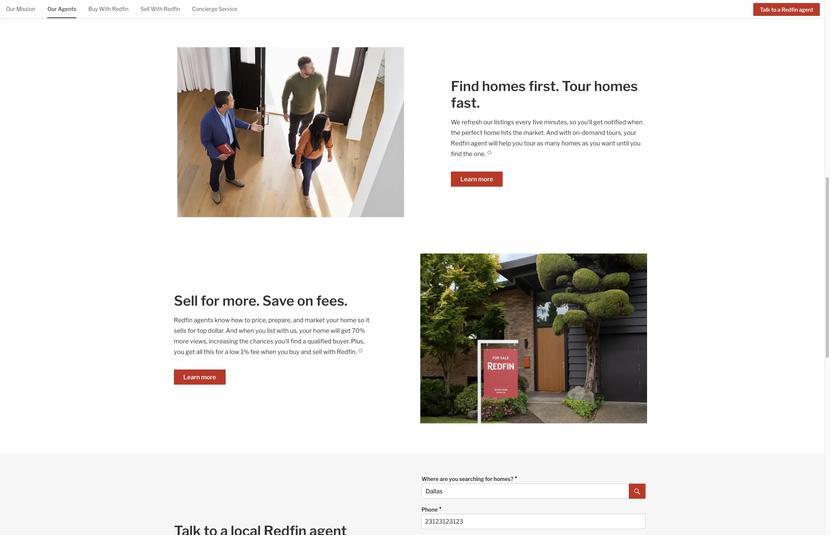 Task type: describe. For each thing, give the bounding box(es) containing it.
disclaimer image
[[358, 349, 363, 353]]

buy
[[88, 6, 98, 12]]

submit search image
[[635, 489, 641, 495]]

you down demand
[[590, 140, 601, 147]]

service
[[219, 6, 238, 12]]

top
[[197, 328, 207, 335]]

tour
[[562, 78, 592, 95]]

us,
[[290, 328, 298, 335]]

2 horizontal spatial homes
[[595, 78, 638, 95]]

0 horizontal spatial when
[[239, 328, 254, 335]]

fees.
[[316, 293, 348, 309]]

so inside redfin agents know how to price, prepare, and market your home so it sells for top dollar. and when you list with us, your home will get 70% more views, increasing the chances you'll find a qualified buyer. plus, you get all this for a low 1% fee when you buy and sell with redfin.
[[358, 317, 365, 324]]

a for sale yard sign in front of a brick building image
[[177, 47, 404, 218]]

sell for more. save on fees.
[[174, 293, 348, 309]]

this
[[204, 349, 214, 356]]

searching
[[460, 476, 484, 483]]

and inside redfin agents know how to price, prepare, and market your home so it sells for top dollar. and when you list with us, your home will get 70% more views, increasing the chances you'll find a qualified buyer. plus, you get all this for a low 1% fee when you buy and sell with redfin.
[[226, 328, 238, 335]]

market.
[[524, 129, 545, 137]]

get inside we refresh our listings every five minutes, so you'll get notified when the perfect home hits the market. and with on-demand tours, your redfin agent will help you tour as many homes as you want until you find the one.
[[594, 119, 603, 126]]

refresh
[[462, 119, 482, 126]]

we
[[451, 119, 461, 126]]

views,
[[190, 338, 208, 345]]

you'll inside we refresh our listings every five minutes, so you'll get notified when the perfect home hits the market. and with on-demand tours, your redfin agent will help you tour as many homes as you want until you find the one.
[[578, 119, 593, 126]]

perfect
[[462, 129, 483, 137]]

with inside we refresh our listings every five minutes, so you'll get notified when the perfect home hits the market. and with on-demand tours, your redfin agent will help you tour as many homes as you want until you find the one.
[[560, 129, 572, 137]]

you left buy on the left bottom of page
[[278, 349, 288, 356]]

market
[[305, 317, 325, 324]]

sell with redfin
[[141, 6, 180, 12]]

you left all
[[174, 349, 184, 356]]

phone
[[422, 507, 438, 513]]

help
[[499, 140, 511, 147]]

with for buy
[[99, 6, 111, 12]]

learn for sell for more. save on fees.
[[183, 374, 200, 381]]

will inside we refresh our listings every five minutes, so you'll get notified when the perfect home hits the market. and with on-demand tours, your redfin agent will help you tour as many homes as you want until you find the one.
[[489, 140, 498, 147]]

redfin agents know how to price, prepare, and market your home so it sells for top dollar. and when you list with us, your home will get 70% more views, increasing the chances you'll find a qualified buyer. plus, you get all this for a low 1% fee when you buy and sell with redfin.
[[174, 317, 370, 356]]

sell
[[313, 349, 322, 356]]

for right this
[[216, 349, 224, 356]]

redfin inside button
[[782, 6, 799, 13]]

one.
[[474, 151, 486, 158]]

low
[[230, 349, 240, 356]]

agents
[[194, 317, 213, 324]]

how
[[231, 317, 243, 324]]

concierge service link
[[192, 0, 238, 17]]

concierge
[[192, 6, 218, 12]]

every
[[516, 119, 532, 126]]

many
[[545, 140, 561, 147]]

price,
[[252, 317, 267, 324]]

you inside search field element
[[449, 476, 459, 483]]

disclaimer image
[[488, 151, 492, 155]]

0 vertical spatial and
[[293, 317, 304, 324]]

sell with redfin link
[[141, 0, 180, 17]]

agent inside talk to a redfin agent button
[[800, 6, 814, 13]]

home inside we refresh our listings every five minutes, so you'll get notified when the perfect home hits the market. and with on-demand tours, your redfin agent will help you tour as many homes as you want until you find the one.
[[484, 129, 500, 137]]

the down we
[[451, 129, 461, 137]]

learn for find homes first. tour homes fast.
[[461, 176, 477, 183]]

for inside search field element
[[485, 476, 493, 483]]

first.
[[529, 78, 560, 95]]

talk to a redfin agent
[[760, 6, 814, 13]]

learn more for find homes first. tour homes fast.
[[461, 176, 493, 183]]

redfin inside redfin agents know how to price, prepare, and market your home so it sells for top dollar. and when you list with us, your home will get 70% more views, increasing the chances you'll find a qualified buyer. plus, you get all this for a low 1% fee when you buy and sell with redfin.
[[174, 317, 193, 324]]

homes?
[[494, 476, 514, 483]]

it
[[366, 317, 370, 324]]

where are you searching for homes?
[[422, 476, 514, 483]]

prepare,
[[269, 317, 292, 324]]

1 vertical spatial and
[[301, 349, 311, 356]]

more inside redfin agents know how to price, prepare, and market your home so it sells for top dollar. and when you list with us, your home will get 70% more views, increasing the chances you'll find a qualified buyer. plus, you get all this for a low 1% fee when you buy and sell with redfin.
[[174, 338, 189, 345]]

1 horizontal spatial get
[[341, 328, 351, 335]]

your for sell for more. save on fees.
[[299, 328, 312, 335]]

our mission link
[[6, 0, 35, 17]]

sell for sell with redfin
[[141, 6, 150, 12]]

where
[[422, 476, 439, 483]]

five
[[533, 119, 543, 126]]

when inside we refresh our listings every five minutes, so you'll get notified when the perfect home hits the market. and with on-demand tours, your redfin agent will help you tour as many homes as you want until you find the one.
[[628, 119, 643, 126]]

want
[[602, 140, 616, 147]]

for up agents
[[201, 293, 220, 309]]

buy
[[289, 349, 300, 356]]

buy with redfin link
[[88, 0, 129, 17]]

agents
[[58, 6, 76, 12]]

0 horizontal spatial homes
[[482, 78, 526, 95]]

1 horizontal spatial with
[[324, 349, 336, 356]]

enter your phone number field. required field. element
[[422, 503, 642, 514]]

are
[[440, 476, 448, 483]]

a inside button
[[778, 6, 781, 13]]

the left one.
[[464, 151, 473, 158]]

hits
[[502, 129, 512, 137]]

redfin inside we refresh our listings every five minutes, so you'll get notified when the perfect home hits the market. and with on-demand tours, your redfin agent will help you tour as many homes as you want until you find the one.
[[451, 140, 470, 147]]

concierge service
[[192, 6, 238, 12]]

70%
[[352, 328, 365, 335]]

find inside redfin agents know how to price, prepare, and market your home so it sells for top dollar. and when you list with us, your home will get 70% more views, increasing the chances you'll find a qualified buyer. plus, you get all this for a low 1% fee when you buy and sell with redfin.
[[291, 338, 302, 345]]

our agents
[[47, 6, 76, 12]]



Task type: vqa. For each thing, say whether or not it's contained in the screenshot.
know at the bottom of page
yes



Task type: locate. For each thing, give the bounding box(es) containing it.
0 horizontal spatial sell
[[141, 6, 150, 12]]

0 horizontal spatial as
[[537, 140, 544, 147]]

0 vertical spatial agent
[[800, 6, 814, 13]]

as
[[537, 140, 544, 147], [582, 140, 589, 147]]

agent inside we refresh our listings every five minutes, so you'll get notified when the perfect home hits the market. and with on-demand tours, your redfin agent will help you tour as many homes as you want until you find the one.
[[471, 140, 488, 147]]

1 horizontal spatial home
[[340, 317, 357, 324]]

learn more button for sell for more. save on fees.
[[174, 370, 226, 385]]

will up disclaimer image
[[489, 140, 498, 147]]

as right tour
[[537, 140, 544, 147]]

you left list
[[256, 328, 266, 335]]

demand
[[582, 129, 606, 137]]

find left one.
[[451, 151, 462, 158]]

with
[[560, 129, 572, 137], [277, 328, 289, 335], [324, 349, 336, 356]]

fast.
[[451, 95, 480, 111]]

0 horizontal spatial learn
[[183, 374, 200, 381]]

2 vertical spatial home
[[313, 328, 330, 335]]

you'll down list
[[275, 338, 289, 345]]

0 horizontal spatial our
[[6, 6, 15, 12]]

2 horizontal spatial home
[[484, 129, 500, 137]]

1 horizontal spatial will
[[489, 140, 498, 147]]

redfin down perfect
[[451, 140, 470, 147]]

0 horizontal spatial agent
[[471, 140, 488, 147]]

Enter your phone number field telephone field
[[425, 519, 643, 526]]

0 vertical spatial when
[[628, 119, 643, 126]]

the inside redfin agents know how to price, prepare, and market your home so it sells for top dollar. and when you list with us, your home will get 70% more views, increasing the chances you'll find a qualified buyer. plus, you get all this for a low 1% fee when you buy and sell with redfin.
[[239, 338, 249, 345]]

1 horizontal spatial learn more button
[[451, 172, 503, 187]]

our left mission
[[6, 6, 15, 12]]

1 vertical spatial with
[[277, 328, 289, 335]]

when
[[628, 119, 643, 126], [239, 328, 254, 335], [261, 349, 276, 356]]

buy with redfin
[[88, 6, 129, 12]]

to
[[772, 6, 777, 13], [245, 317, 251, 324]]

1 vertical spatial learn more button
[[174, 370, 226, 385]]

1 vertical spatial find
[[291, 338, 302, 345]]

your for find homes first. tour homes fast.
[[624, 129, 637, 137]]

redfin.
[[337, 349, 357, 356]]

homes
[[482, 78, 526, 95], [595, 78, 638, 95], [562, 140, 581, 147]]

get left all
[[186, 349, 195, 356]]

1 vertical spatial learn more
[[183, 374, 216, 381]]

increasing
[[209, 338, 238, 345]]

0 horizontal spatial you'll
[[275, 338, 289, 345]]

0 vertical spatial more
[[479, 176, 493, 183]]

talk to a redfin agent button
[[754, 3, 820, 16]]

you right are
[[449, 476, 459, 483]]

2 vertical spatial when
[[261, 349, 276, 356]]

learn down all
[[183, 374, 200, 381]]

0 vertical spatial you'll
[[578, 119, 593, 126]]

you right until
[[631, 140, 641, 147]]

more.
[[223, 293, 260, 309]]

1 vertical spatial will
[[331, 328, 340, 335]]

redfin
[[112, 6, 129, 12], [164, 6, 180, 12], [782, 6, 799, 13], [451, 140, 470, 147], [174, 317, 193, 324]]

0 vertical spatial to
[[772, 6, 777, 13]]

you'll inside redfin agents know how to price, prepare, and market your home so it sells for top dollar. and when you list with us, your home will get 70% more views, increasing the chances you'll find a qualified buyer. plus, you get all this for a low 1% fee when you buy and sell with redfin.
[[275, 338, 289, 345]]

1 vertical spatial a
[[303, 338, 306, 345]]

the
[[451, 129, 461, 137], [513, 129, 523, 137], [464, 151, 473, 158], [239, 338, 249, 345]]

0 vertical spatial learn
[[461, 176, 477, 183]]

our
[[6, 6, 15, 12], [47, 6, 57, 12]]

with
[[99, 6, 111, 12], [151, 6, 163, 12]]

you left tour
[[513, 140, 523, 147]]

and up us,
[[293, 317, 304, 324]]

1 horizontal spatial learn more
[[461, 176, 493, 183]]

1 horizontal spatial a
[[303, 338, 306, 345]]

our left agents
[[47, 6, 57, 12]]

sell
[[141, 6, 150, 12], [174, 293, 198, 309]]

0 horizontal spatial find
[[291, 338, 302, 345]]

redfin right buy
[[112, 6, 129, 12]]

1 horizontal spatial and
[[547, 129, 558, 137]]

with left on-
[[560, 129, 572, 137]]

1 horizontal spatial so
[[570, 119, 577, 126]]

0 vertical spatial home
[[484, 129, 500, 137]]

2 our from the left
[[47, 6, 57, 12]]

1%
[[241, 349, 249, 356]]

a left "low"
[[225, 349, 228, 356]]

will up buyer.
[[331, 328, 340, 335]]

1 horizontal spatial sell
[[174, 293, 198, 309]]

1 horizontal spatial to
[[772, 6, 777, 13]]

2 horizontal spatial more
[[479, 176, 493, 183]]

2 horizontal spatial when
[[628, 119, 643, 126]]

1 vertical spatial home
[[340, 317, 357, 324]]

for left top at left bottom
[[188, 328, 196, 335]]

tours,
[[607, 129, 623, 137]]

2 vertical spatial get
[[186, 349, 195, 356]]

1 vertical spatial so
[[358, 317, 365, 324]]

redfin left concierge
[[164, 6, 180, 12]]

1 vertical spatial your
[[327, 317, 339, 324]]

0 horizontal spatial your
[[299, 328, 312, 335]]

0 vertical spatial learn more
[[461, 176, 493, 183]]

your right us,
[[299, 328, 312, 335]]

sell for sell for more. save on fees.
[[174, 293, 198, 309]]

1 vertical spatial get
[[341, 328, 351, 335]]

with down prepare,
[[277, 328, 289, 335]]

home
[[484, 129, 500, 137], [340, 317, 357, 324], [313, 328, 330, 335]]

1 our from the left
[[6, 6, 15, 12]]

so
[[570, 119, 577, 126], [358, 317, 365, 324]]

and left sell
[[301, 349, 311, 356]]

more down this
[[201, 374, 216, 381]]

your right market
[[327, 317, 339, 324]]

2 vertical spatial more
[[201, 374, 216, 381]]

a right talk
[[778, 6, 781, 13]]

when down how
[[239, 328, 254, 335]]

1 horizontal spatial our
[[47, 6, 57, 12]]

to right how
[[245, 317, 251, 324]]

find inside we refresh our listings every five minutes, so you'll get notified when the perfect home hits the market. and with on-demand tours, your redfin agent will help you tour as many homes as you want until you find the one.
[[451, 151, 462, 158]]

save
[[263, 293, 294, 309]]

learn more down all
[[183, 374, 216, 381]]

will
[[489, 140, 498, 147], [331, 328, 340, 335]]

0 horizontal spatial home
[[313, 328, 330, 335]]

fee
[[251, 349, 260, 356]]

more down 'sells'
[[174, 338, 189, 345]]

0 vertical spatial with
[[560, 129, 572, 137]]

home up qualified
[[313, 328, 330, 335]]

2 vertical spatial with
[[324, 349, 336, 356]]

get up demand
[[594, 119, 603, 126]]

2 with from the left
[[151, 6, 163, 12]]

learn more
[[461, 176, 493, 183], [183, 374, 216, 381]]

City, Address, ZIP search field
[[422, 484, 630, 499]]

the right hits
[[513, 129, 523, 137]]

plus,
[[351, 338, 365, 345]]

2 vertical spatial your
[[299, 328, 312, 335]]

our for our agents
[[47, 6, 57, 12]]

so up on-
[[570, 119, 577, 126]]

1 with from the left
[[99, 6, 111, 12]]

mission
[[16, 6, 35, 12]]

a left qualified
[[303, 338, 306, 345]]

notified
[[605, 119, 626, 126]]

more down one.
[[479, 176, 493, 183]]

0 vertical spatial your
[[624, 129, 637, 137]]

get up buyer.
[[341, 328, 351, 335]]

1 vertical spatial you'll
[[275, 338, 289, 345]]

sell right buy with redfin
[[141, 6, 150, 12]]

learn more button for find homes first. tour homes fast.
[[451, 172, 503, 187]]

with right sell
[[324, 349, 336, 356]]

sell up agents
[[174, 293, 198, 309]]

0 horizontal spatial learn more button
[[174, 370, 226, 385]]

and inside we refresh our listings every five minutes, so you'll get notified when the perfect home hits the market. and with on-demand tours, your redfin agent will help you tour as many homes as you want until you find the one.
[[547, 129, 558, 137]]

0 horizontal spatial with
[[277, 328, 289, 335]]

0 horizontal spatial will
[[331, 328, 340, 335]]

learn more down one.
[[461, 176, 493, 183]]

0 vertical spatial will
[[489, 140, 498, 147]]

the up 1%
[[239, 338, 249, 345]]

when right notified
[[628, 119, 643, 126]]

to right talk
[[772, 6, 777, 13]]

search field element
[[422, 472, 646, 499]]

1 vertical spatial sell
[[174, 293, 198, 309]]

2 as from the left
[[582, 140, 589, 147]]

homes down on-
[[562, 140, 581, 147]]

with for sell
[[151, 6, 163, 12]]

talk
[[760, 6, 771, 13]]

home up 70%
[[340, 317, 357, 324]]

more for sell for more. save on fees.
[[201, 374, 216, 381]]

and down how
[[226, 328, 238, 335]]

1 vertical spatial to
[[245, 317, 251, 324]]

0 horizontal spatial to
[[245, 317, 251, 324]]

until
[[617, 140, 629, 147]]

know
[[215, 317, 230, 324]]

on
[[297, 293, 314, 309]]

homes inside we refresh our listings every five minutes, so you'll get notified when the perfect home hits the market. and with on-demand tours, your redfin agent will help you tour as many homes as you want until you find the one.
[[562, 140, 581, 147]]

learn more button
[[451, 172, 503, 187], [174, 370, 226, 385]]

find up buy on the left bottom of page
[[291, 338, 302, 345]]

a
[[778, 6, 781, 13], [303, 338, 306, 345], [225, 349, 228, 356]]

you'll up on-
[[578, 119, 593, 126]]

learn down one.
[[461, 176, 477, 183]]

list
[[267, 328, 276, 335]]

get
[[594, 119, 603, 126], [341, 328, 351, 335], [186, 349, 195, 356]]

learn more for sell for more. save on fees.
[[183, 374, 216, 381]]

dollar.
[[208, 328, 225, 335]]

on-
[[573, 129, 582, 137]]

2 horizontal spatial your
[[624, 129, 637, 137]]

all
[[196, 349, 203, 356]]

2 horizontal spatial a
[[778, 6, 781, 13]]

1 horizontal spatial more
[[201, 374, 216, 381]]

0 horizontal spatial more
[[174, 338, 189, 345]]

learn more button down one.
[[451, 172, 503, 187]]

0 vertical spatial sell
[[141, 6, 150, 12]]

home down our
[[484, 129, 500, 137]]

1 as from the left
[[537, 140, 544, 147]]

find
[[451, 151, 462, 158], [291, 338, 302, 345]]

0 horizontal spatial get
[[186, 349, 195, 356]]

and up many
[[547, 129, 558, 137]]

a couple putting up a sold sign in front of their home image
[[421, 254, 648, 424]]

sells
[[174, 328, 187, 335]]

we refresh our listings every five minutes, so you'll get notified when the perfect home hits the market. and with on-demand tours, your redfin agent will help you tour as many homes as you want until you find the one.
[[451, 119, 643, 158]]

1 vertical spatial and
[[226, 328, 238, 335]]

homes up notified
[[595, 78, 638, 95]]

and
[[293, 317, 304, 324], [301, 349, 311, 356]]

your up until
[[624, 129, 637, 137]]

for left homes?
[[485, 476, 493, 483]]

1 horizontal spatial when
[[261, 349, 276, 356]]

for
[[201, 293, 220, 309], [188, 328, 196, 335], [216, 349, 224, 356], [485, 476, 493, 483]]

to inside talk to a redfin agent button
[[772, 6, 777, 13]]

find
[[451, 78, 480, 95]]

0 vertical spatial find
[[451, 151, 462, 158]]

1 vertical spatial learn
[[183, 374, 200, 381]]

0 horizontal spatial learn more
[[183, 374, 216, 381]]

2 horizontal spatial get
[[594, 119, 603, 126]]

0 vertical spatial get
[[594, 119, 603, 126]]

0 vertical spatial learn more button
[[451, 172, 503, 187]]

1 horizontal spatial homes
[[562, 140, 581, 147]]

1 horizontal spatial you'll
[[578, 119, 593, 126]]

homes up listings
[[482, 78, 526, 95]]

so inside we refresh our listings every five minutes, so you'll get notified when the perfect home hits the market. and with on-demand tours, your redfin agent will help you tour as many homes as you want until you find the one.
[[570, 119, 577, 126]]

redfin right talk
[[782, 6, 799, 13]]

learn more button down all
[[174, 370, 226, 385]]

find homes first. tour homes fast.
[[451, 78, 638, 111]]

1 vertical spatial agent
[[471, 140, 488, 147]]

1 horizontal spatial your
[[327, 317, 339, 324]]

when down chances
[[261, 349, 276, 356]]

1 horizontal spatial find
[[451, 151, 462, 158]]

0 vertical spatial so
[[570, 119, 577, 126]]

our for our mission
[[6, 6, 15, 12]]

your inside we refresh our listings every five minutes, so you'll get notified when the perfect home hits the market. and with on-demand tours, your redfin agent will help you tour as many homes as you want until you find the one.
[[624, 129, 637, 137]]

to inside redfin agents know how to price, prepare, and market your home so it sells for top dollar. and when you list with us, your home will get 70% more views, increasing the chances you'll find a qualified buyer. plus, you get all this for a low 1% fee when you buy and sell with redfin.
[[245, 317, 251, 324]]

2 horizontal spatial with
[[560, 129, 572, 137]]

qualified
[[308, 338, 332, 345]]

buyer.
[[333, 338, 350, 345]]

0 horizontal spatial so
[[358, 317, 365, 324]]

so left it
[[358, 317, 365, 324]]

0 horizontal spatial with
[[99, 6, 111, 12]]

our mission
[[6, 6, 35, 12]]

you
[[513, 140, 523, 147], [590, 140, 601, 147], [631, 140, 641, 147], [256, 328, 266, 335], [174, 349, 184, 356], [278, 349, 288, 356], [449, 476, 459, 483]]

redfin up 'sells'
[[174, 317, 193, 324]]

minutes,
[[545, 119, 569, 126]]

will inside redfin agents know how to price, prepare, and market your home so it sells for top dollar. and when you list with us, your home will get 70% more views, increasing the chances you'll find a qualified buyer. plus, you get all this for a low 1% fee when you buy and sell with redfin.
[[331, 328, 340, 335]]

2 vertical spatial a
[[225, 349, 228, 356]]

our agents link
[[47, 0, 76, 17]]

0 vertical spatial a
[[778, 6, 781, 13]]

0 horizontal spatial and
[[226, 328, 238, 335]]

1 horizontal spatial with
[[151, 6, 163, 12]]

more for find homes first. tour homes fast.
[[479, 176, 493, 183]]

0 vertical spatial and
[[547, 129, 558, 137]]

and
[[547, 129, 558, 137], [226, 328, 238, 335]]

1 horizontal spatial agent
[[800, 6, 814, 13]]

your
[[624, 129, 637, 137], [327, 317, 339, 324], [299, 328, 312, 335]]

chances
[[250, 338, 274, 345]]

1 vertical spatial when
[[239, 328, 254, 335]]

listings
[[495, 119, 515, 126]]

our
[[484, 119, 493, 126]]

tour
[[524, 140, 536, 147]]

1 horizontal spatial as
[[582, 140, 589, 147]]

as down demand
[[582, 140, 589, 147]]

0 horizontal spatial a
[[225, 349, 228, 356]]

1 horizontal spatial learn
[[461, 176, 477, 183]]

more
[[479, 176, 493, 183], [174, 338, 189, 345], [201, 374, 216, 381]]

1 vertical spatial more
[[174, 338, 189, 345]]



